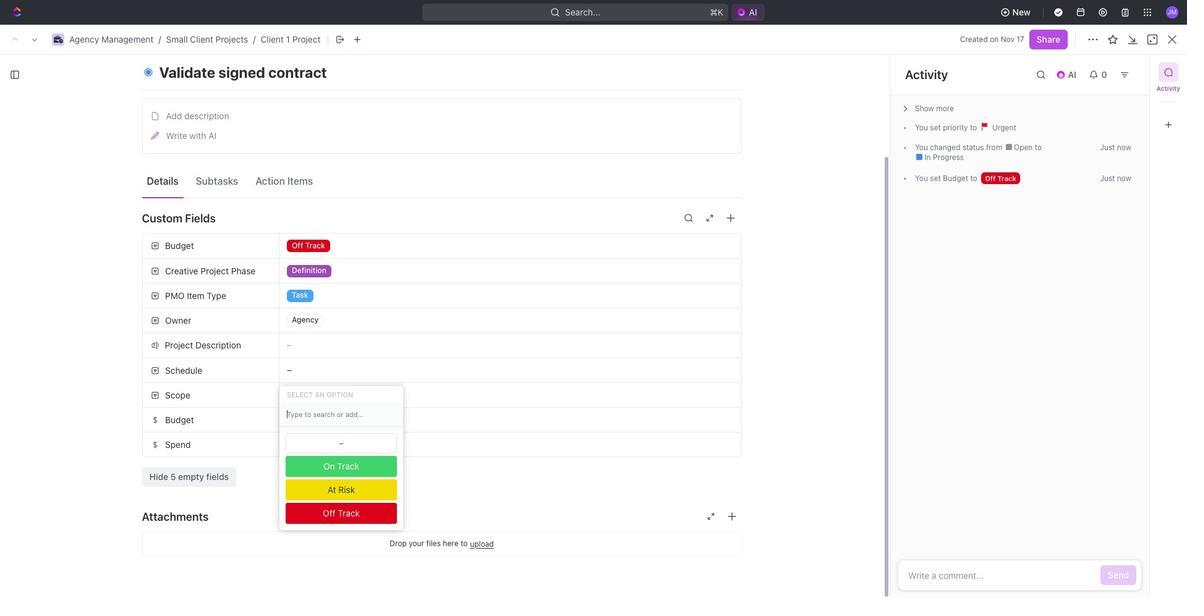 Task type: vqa. For each thing, say whether or not it's contained in the screenshot.
topmost List Info icon
no



Task type: describe. For each thing, give the bounding box(es) containing it.
on track
[[324, 462, 359, 472]]

description
[[196, 340, 241, 351]]

track for on track
[[337, 462, 359, 472]]

create concepts link
[[246, 490, 429, 508]]

just now for set budget to
[[1101, 174, 1132, 183]]

small client projects
[[318, 62, 400, 72]]

drop
[[390, 540, 407, 549]]

– button
[[279, 365, 299, 377]]

validate signed contract link
[[246, 239, 429, 257]]

off inside you set budget to off track
[[986, 174, 996, 183]]

estimate
[[146, 58, 181, 68]]

agency management
[[208, 62, 292, 72]]

task sidebar navigation tab list
[[1156, 62, 1183, 135]]

meeting
[[280, 286, 314, 297]]

2 vertical spatial creative
[[291, 472, 325, 482]]

2 vertical spatial task
[[355, 431, 371, 441]]

business time image
[[54, 36, 63, 43]]

empty
[[178, 472, 204, 483]]

now for changed status from
[[1118, 143, 1132, 152]]

process
[[380, 286, 412, 297]]

project inside agency management / small client projects / client 1 project |
[[293, 34, 321, 45]]

management for agency management
[[240, 62, 292, 72]]

0 horizontal spatial small client projects link
[[166, 34, 248, 45]]

review
[[249, 515, 278, 526]]

review concepts
[[249, 515, 319, 526]]

new
[[1013, 7, 1031, 17]]

create project schedule link
[[246, 375, 429, 393]]

action
[[256, 175, 285, 187]]

1 horizontal spatial validate
[[249, 243, 282, 253]]

1 vertical spatial value not set element
[[286, 434, 397, 454]]

you for set priority to
[[916, 123, 929, 132]]

nov
[[1001, 35, 1015, 44]]

creation
[[322, 537, 355, 547]]

Search tasks... text field
[[1034, 168, 1158, 187]]

0 vertical spatial add task button
[[244, 306, 291, 320]]

kickoff meeting to walkthrough process with client link
[[246, 282, 457, 300]]

changed status from
[[929, 143, 1005, 152]]

0 vertical spatial 5
[[300, 431, 305, 441]]

1 vertical spatial add task
[[249, 400, 286, 411]]

0 horizontal spatial validate
[[159, 63, 215, 81]]

create for create concepts
[[249, 493, 277, 504]]

1 set from the top
[[931, 123, 942, 132]]

create project schedule
[[249, 379, 347, 389]]

from
[[987, 143, 1003, 152]]

track inside you set budget to off track
[[998, 174, 1017, 183]]

work
[[330, 264, 351, 275]]

2 vertical spatial add task button
[[324, 429, 376, 444]]

details button
[[142, 170, 184, 192]]

complete scope of work link
[[246, 261, 429, 279]]

1 vertical spatial task
[[268, 400, 286, 411]]

owner
[[165, 315, 191, 326]]

send button
[[1101, 566, 1137, 586]]

just now for changed status from
[[1101, 143, 1132, 152]]

1 vertical spatial small
[[318, 62, 340, 72]]

0 vertical spatial scope
[[291, 264, 317, 275]]

0 vertical spatial validate signed contract
[[159, 63, 327, 81]]

you set budget to off track
[[916, 174, 1017, 183]]

hide button
[[1015, 139, 1064, 156]]

projects inside agency management / small client projects / client 1 project |
[[216, 34, 248, 45]]

0 vertical spatial add task
[[249, 307, 286, 318]]

customize button
[[1067, 139, 1130, 156]]

subtasks button
[[191, 170, 243, 192]]

2 set from the top
[[931, 174, 942, 183]]

option
[[327, 391, 353, 399]]

1 vertical spatial add task button
[[244, 398, 291, 413]]

hide for hide 5 empty fields
[[149, 472, 168, 483]]

just for changed status from
[[1101, 143, 1116, 152]]

0 vertical spatial contract
[[268, 63, 327, 81]]

priority
[[944, 123, 969, 132]]

attachments button
[[142, 502, 742, 532]]

add description
[[166, 111, 229, 121]]

concepts for create concepts
[[279, 493, 317, 504]]

custom fields button
[[142, 204, 742, 233]]

write with ai button
[[146, 126, 738, 146]]

client 1 project
[[215, 101, 336, 122]]

search button
[[964, 139, 1013, 156]]

1 vertical spatial contract
[[314, 243, 349, 253]]

for
[[284, 537, 295, 547]]

tree inside 'sidebar' "navigation"
[[5, 332, 173, 599]]

add up creative production
[[249, 400, 265, 411]]

agency for agency management / small client projects / client 1 project |
[[69, 34, 99, 45]]

select
[[287, 391, 313, 399]]

budget inside task sidebar content section
[[944, 174, 969, 183]]

timeline link
[[704, 139, 741, 156]]

survey
[[370, 472, 399, 482]]

complete for complete creative discovery survey
[[249, 472, 289, 482]]

0 vertical spatial share button
[[1030, 30, 1069, 49]]

3 you from the top
[[916, 174, 929, 183]]

2 vertical spatial add task
[[339, 431, 371, 441]]

pmo item type
[[165, 290, 226, 301]]

risk
[[339, 485, 355, 496]]

1 inside agency management / small client projects / client 1 project |
[[286, 34, 290, 45]]

production
[[249, 432, 286, 440]]

open
[[1013, 143, 1036, 152]]

of
[[319, 264, 328, 275]]

new button
[[996, 2, 1039, 22]]

deliverables
[[375, 537, 424, 547]]

creative for creative production
[[219, 432, 247, 440]]

created
[[961, 35, 989, 44]]

description
[[184, 111, 229, 121]]

phase
[[231, 266, 255, 276]]

1 vertical spatial 1
[[1125, 63, 1129, 72]]

here
[[443, 540, 459, 549]]

upload
[[470, 540, 494, 549]]

to right from
[[1036, 143, 1043, 152]]

select an option
[[287, 391, 353, 399]]

just for set budget to
[[1101, 174, 1116, 183]]

agency for agency management
[[208, 62, 238, 72]]

set priority to
[[929, 123, 980, 132]]

items
[[288, 175, 313, 187]]

2 vertical spatial budget
[[165, 415, 194, 425]]

subtasks
[[196, 175, 238, 187]]

1 horizontal spatial signed
[[285, 243, 312, 253]]

search
[[980, 142, 1009, 153]]

Type to search or add... field
[[280, 403, 403, 428]]

complete creative discovery survey
[[249, 472, 399, 482]]

changed
[[931, 143, 961, 152]]

custom fields
[[142, 212, 216, 225]]

prepare
[[249, 537, 281, 547]]

automations
[[1066, 62, 1117, 72]]

0 vertical spatial share
[[1037, 34, 1061, 45]]

prepare for asset creation and deliverables link
[[246, 533, 429, 551]]

add down type to search or add... field
[[339, 431, 353, 441]]

management for agency management / small client projects / client 1 project |
[[101, 34, 154, 45]]

to down status
[[971, 174, 978, 183]]

Set value for Budget Custom Field text field
[[279, 408, 742, 432]]

kickoff
[[249, 286, 278, 297]]

0 horizontal spatial off
[[323, 509, 336, 519]]



Task type: locate. For each thing, give the bounding box(es) containing it.
Set value for Spend Custom Field text field
[[279, 433, 742, 457]]

1 vertical spatial small client projects link
[[303, 60, 404, 75]]

1 vertical spatial create
[[249, 493, 277, 504]]

2 vertical spatial track
[[338, 509, 360, 519]]

task down kickoff
[[268, 307, 286, 318]]

set left priority
[[931, 123, 942, 132]]

scope
[[291, 264, 317, 275], [165, 390, 190, 401]]

just now
[[1101, 143, 1132, 152], [1101, 174, 1132, 183]]

0 vertical spatial now
[[1118, 143, 1132, 152]]

on
[[324, 462, 335, 472]]

complete for complete scope of work
[[249, 264, 289, 275]]

0 horizontal spatial scope
[[165, 390, 190, 401]]

kickoff meeting to walkthrough process with client
[[249, 286, 457, 297]]

1 right automations
[[1125, 63, 1129, 72]]

item
[[187, 290, 204, 301]]

created on nov 17
[[961, 35, 1025, 44]]

creative production
[[219, 432, 286, 440]]

files
[[427, 540, 441, 549]]

0 vertical spatial budget
[[944, 174, 969, 183]]

with left client
[[414, 286, 432, 297]]

2 just now from the top
[[1101, 174, 1132, 183]]

you for changed status from
[[916, 143, 929, 152]]

2 complete from the top
[[249, 472, 289, 482]]

5 right production
[[300, 431, 305, 441]]

search...
[[566, 7, 601, 17]]

1 horizontal spatial /
[[253, 34, 256, 45]]

complete
[[249, 264, 289, 275], [249, 472, 289, 482]]

small up estimate
[[166, 34, 188, 45]]

1 horizontal spatial management
[[240, 62, 292, 72]]

1 horizontal spatial small
[[318, 62, 340, 72]]

type
[[207, 290, 226, 301]]

0 horizontal spatial agency
[[69, 34, 99, 45]]

signed right business time image
[[219, 63, 265, 81]]

with left ai
[[190, 131, 206, 141]]

agency management link down agency management / small client projects / client 1 project |
[[192, 60, 295, 75]]

discovery
[[328, 472, 368, 482]]

2 horizontal spatial 1
[[1125, 63, 1129, 72]]

add
[[166, 111, 182, 121], [249, 307, 265, 318], [249, 400, 265, 411], [339, 431, 353, 441]]

validate signed contract up complete scope of work
[[249, 243, 349, 253]]

1 vertical spatial agency
[[208, 62, 238, 72]]

/ up agency management
[[253, 34, 256, 45]]

now up search tasks... text box
[[1118, 143, 1132, 152]]

track right on
[[337, 462, 359, 472]]

1 left |
[[286, 34, 290, 45]]

upload button
[[470, 540, 494, 549]]

|
[[327, 33, 329, 45]]

business time image
[[197, 64, 204, 71]]

now down customize
[[1118, 174, 1132, 183]]

1 vertical spatial share button
[[1015, 58, 1054, 77]]

off down create concepts link
[[323, 509, 336, 519]]

share right 17
[[1037, 34, 1061, 45]]

scope down schedule
[[165, 390, 190, 401]]

budget up spend
[[165, 415, 194, 425]]

in progress
[[923, 153, 965, 162]]

0 vertical spatial 1
[[286, 34, 290, 45]]

to down of
[[316, 286, 324, 297]]

0 horizontal spatial small
[[166, 34, 188, 45]]

add task button down kickoff
[[244, 306, 291, 320]]

1 horizontal spatial activity
[[1157, 85, 1181, 92]]

create for create project schedule
[[249, 379, 277, 389]]

concepts for review concepts
[[281, 515, 319, 526]]

budget
[[944, 174, 969, 183], [165, 241, 194, 251], [165, 415, 194, 425]]

projects
[[216, 34, 248, 45], [368, 62, 400, 72]]

⌘k
[[711, 7, 724, 17]]

write
[[166, 131, 187, 141]]

just now down customize
[[1101, 174, 1132, 183]]

validate down agency management / small client projects / client 1 project |
[[159, 63, 215, 81]]

budget down progress
[[944, 174, 969, 183]]

management
[[101, 34, 154, 45], [240, 62, 292, 72]]

track down from
[[998, 174, 1017, 183]]

1 vertical spatial projects
[[368, 62, 400, 72]]

1 now from the top
[[1118, 143, 1132, 152]]

1 horizontal spatial –
[[339, 439, 344, 449]]

value not set element up on track
[[286, 434, 397, 454]]

0 horizontal spatial 1
[[265, 101, 273, 122]]

2 horizontal spatial /
[[298, 62, 300, 72]]

add down kickoff
[[249, 307, 265, 318]]

scheduling
[[219, 339, 257, 347]]

client 1 project link
[[261, 34, 321, 45]]

– up project on the bottom left of the page
[[287, 365, 292, 376]]

0 horizontal spatial management
[[101, 34, 154, 45]]

small inside agency management / small client projects / client 1 project |
[[166, 34, 188, 45]]

task down type to search or add... field
[[355, 431, 371, 441]]

share button
[[1030, 30, 1069, 49], [1015, 58, 1054, 77]]

creative left production
[[219, 432, 247, 440]]

contract down client 1 project link
[[268, 63, 327, 81]]

to inside drop your files here to upload
[[461, 540, 468, 549]]

creative inside custom fields element
[[165, 266, 198, 276]]

agency inside agency management / small client projects / client 1 project |
[[69, 34, 99, 45]]

agency management link right business time icon
[[69, 34, 154, 45]]

management up estimate
[[101, 34, 154, 45]]

1 horizontal spatial agency
[[208, 62, 238, 72]]

spend
[[165, 440, 191, 450]]

5 inside custom fields element
[[171, 472, 176, 483]]

fields
[[206, 472, 229, 483]]

1 vertical spatial track
[[337, 462, 359, 472]]

0 vertical spatial –
[[287, 365, 292, 376]]

activity inside task sidebar content section
[[906, 67, 949, 82]]

validate signed contract up 'client 1 project'
[[159, 63, 327, 81]]

progress
[[934, 153, 965, 162]]

agency right business time image
[[208, 62, 238, 72]]

share button right 17
[[1030, 30, 1069, 49]]

with
[[190, 131, 206, 141], [414, 286, 432, 297]]

0 horizontal spatial signed
[[219, 63, 265, 81]]

–
[[287, 365, 292, 376], [339, 439, 344, 449]]

task
[[268, 307, 286, 318], [268, 400, 286, 411], [355, 431, 371, 441]]

0 vertical spatial creative
[[165, 266, 198, 276]]

off down search button
[[986, 174, 996, 183]]

timeline
[[706, 142, 741, 153]]

agency right business time icon
[[69, 34, 99, 45]]

0 vertical spatial track
[[998, 174, 1017, 183]]

project description
[[165, 340, 241, 351]]

0 horizontal spatial creative
[[165, 266, 198, 276]]

1 you from the top
[[916, 123, 929, 132]]

1 vertical spatial agency management link
[[192, 60, 295, 75]]

1 just now from the top
[[1101, 143, 1132, 152]]

action items
[[256, 175, 313, 187]]

scope inside custom fields element
[[165, 390, 190, 401]]

small client projects link up business time image
[[166, 34, 248, 45]]

0 vertical spatial small
[[166, 34, 188, 45]]

task down project on the bottom left of the page
[[268, 400, 286, 411]]

custom
[[142, 212, 183, 225]]

creative for creative project phase
[[165, 266, 198, 276]]

0 horizontal spatial projects
[[216, 34, 248, 45]]

1 horizontal spatial hide
[[1030, 142, 1049, 153]]

to right here
[[461, 540, 468, 549]]

complete up kickoff
[[249, 264, 289, 275]]

task sidebar content section
[[890, 55, 1150, 599]]

just
[[1101, 143, 1116, 152], [1101, 174, 1116, 183]]

validate up phase
[[249, 243, 282, 253]]

budget down custom fields on the left of page
[[165, 241, 194, 251]]

creative up pmo
[[165, 266, 198, 276]]

1 horizontal spatial with
[[414, 286, 432, 297]]

with inside button
[[190, 131, 206, 141]]

1 horizontal spatial projects
[[368, 62, 400, 72]]

creative
[[165, 266, 198, 276], [219, 432, 247, 440], [291, 472, 325, 482]]

– up on track
[[339, 439, 344, 449]]

management inside agency management / small client projects / client 1 project |
[[101, 34, 154, 45]]

in
[[925, 153, 932, 162]]

pencil image
[[151, 132, 159, 140]]

0 vertical spatial off
[[986, 174, 996, 183]]

add description button
[[146, 106, 738, 126]]

value not set element inside custom fields element
[[279, 365, 299, 377]]

an
[[315, 391, 325, 399]]

set down in progress
[[931, 174, 942, 183]]

0 vertical spatial concepts
[[279, 493, 317, 504]]

2 vertical spatial you
[[916, 174, 929, 183]]

1 vertical spatial off
[[323, 509, 336, 519]]

0 vertical spatial management
[[101, 34, 154, 45]]

create concepts
[[249, 493, 317, 504]]

share button down 17
[[1015, 58, 1054, 77]]

contract up complete scope of work link
[[314, 243, 349, 253]]

walkthrough
[[327, 286, 377, 297]]

concepts up asset
[[281, 515, 319, 526]]

client
[[190, 34, 213, 45], [261, 34, 284, 45], [342, 62, 365, 72], [215, 101, 261, 122]]

complete up create concepts
[[249, 472, 289, 482]]

create left project on the bottom left of the page
[[249, 379, 277, 389]]

signed up complete scope of work
[[285, 243, 312, 253]]

just up search tasks... text box
[[1101, 143, 1116, 152]]

0 vertical spatial hide
[[1030, 142, 1049, 153]]

1 vertical spatial just now
[[1101, 174, 1132, 183]]

add inside 'button'
[[166, 111, 182, 121]]

0 vertical spatial you
[[916, 123, 929, 132]]

add task button down type to search or add... field
[[324, 429, 376, 444]]

small down |
[[318, 62, 340, 72]]

/ down client 1 project link
[[298, 62, 300, 72]]

0 vertical spatial projects
[[216, 34, 248, 45]]

0 vertical spatial signed
[[219, 63, 265, 81]]

track for off track
[[338, 509, 360, 519]]

fields
[[185, 212, 216, 225]]

hide inside dropdown button
[[1030, 142, 1049, 153]]

activity inside task sidebar navigation tab list
[[1157, 85, 1181, 92]]

to
[[971, 123, 978, 132], [1036, 143, 1043, 152], [971, 174, 978, 183], [316, 286, 324, 297], [461, 540, 468, 549]]

1 vertical spatial 5
[[171, 472, 176, 483]]

0 horizontal spatial –
[[287, 365, 292, 376]]

add task button up production
[[244, 398, 291, 413]]

0 horizontal spatial activity
[[906, 67, 949, 82]]

customize
[[1083, 142, 1126, 153]]

1 vertical spatial complete
[[249, 472, 289, 482]]

add up write at the top of page
[[166, 111, 182, 121]]

1 vertical spatial set
[[931, 174, 942, 183]]

asset
[[297, 537, 319, 547]]

concepts up review concepts
[[279, 493, 317, 504]]

0 vertical spatial set
[[931, 123, 942, 132]]

1 vertical spatial creative
[[219, 432, 247, 440]]

complete creative discovery survey link
[[246, 468, 429, 486]]

1 vertical spatial budget
[[165, 241, 194, 251]]

17
[[1017, 35, 1025, 44]]

just now up search tasks... text box
[[1101, 143, 1132, 152]]

0 horizontal spatial agency management link
[[69, 34, 154, 45]]

1 complete from the top
[[249, 264, 289, 275]]

0 vertical spatial task
[[268, 307, 286, 318]]

contract
[[268, 63, 327, 81], [314, 243, 349, 253]]

1 vertical spatial validate
[[249, 243, 282, 253]]

1 vertical spatial concepts
[[281, 515, 319, 526]]

2 you from the top
[[916, 143, 929, 152]]

scope left of
[[291, 264, 317, 275]]

/ up estimate
[[159, 34, 161, 45]]

project
[[279, 379, 308, 389]]

– inside dropdown button
[[287, 365, 292, 376]]

validate
[[159, 63, 215, 81], [249, 243, 282, 253]]

1 down agency management
[[265, 101, 273, 122]]

creative project phase
[[165, 266, 255, 276]]

details
[[147, 175, 179, 187]]

2 create from the top
[[249, 493, 277, 504]]

attachments
[[142, 511, 209, 524]]

0 horizontal spatial 5
[[171, 472, 176, 483]]

action items button
[[251, 170, 318, 192]]

share
[[1037, 34, 1061, 45], [1023, 62, 1046, 72]]

1 vertical spatial with
[[414, 286, 432, 297]]

1 vertical spatial activity
[[1157, 85, 1181, 92]]

value not set element up project on the bottom left of the page
[[279, 365, 299, 377]]

custom fields element
[[142, 233, 742, 488]]

0 vertical spatial activity
[[906, 67, 949, 82]]

your
[[409, 540, 425, 549]]

write with ai
[[166, 131, 217, 141]]

just down customize
[[1101, 174, 1116, 183]]

/
[[159, 34, 161, 45], [253, 34, 256, 45], [298, 62, 300, 72]]

0 vertical spatial validate
[[159, 63, 215, 81]]

add task button
[[244, 306, 291, 320], [244, 398, 291, 413], [324, 429, 376, 444]]

1 horizontal spatial small client projects link
[[303, 60, 404, 75]]

management down client 1 project link
[[240, 62, 292, 72]]

1 vertical spatial share
[[1023, 62, 1046, 72]]

add task down type to search or add... field
[[339, 431, 371, 441]]

1 horizontal spatial agency management link
[[192, 60, 295, 75]]

2 vertical spatial 1
[[265, 101, 273, 122]]

1 horizontal spatial creative
[[219, 432, 247, 440]]

0 vertical spatial agency management link
[[69, 34, 154, 45]]

creative up create concepts
[[291, 472, 325, 482]]

client
[[434, 286, 457, 297]]

hide inside custom fields element
[[149, 472, 168, 483]]

hide for hide
[[1030, 142, 1049, 153]]

at risk
[[328, 485, 355, 496]]

activity
[[906, 67, 949, 82], [1157, 85, 1181, 92]]

track down create concepts link
[[338, 509, 360, 519]]

2 now from the top
[[1118, 174, 1132, 183]]

1 vertical spatial –
[[339, 439, 344, 449]]

and
[[357, 537, 373, 547]]

sidebar navigation
[[0, 53, 185, 599]]

1 vertical spatial scope
[[165, 390, 190, 401]]

add task up production
[[249, 400, 286, 411]]

1 vertical spatial you
[[916, 143, 929, 152]]

0 vertical spatial agency
[[69, 34, 99, 45]]

1 horizontal spatial 5
[[300, 431, 305, 441]]

on
[[991, 35, 999, 44]]

1 horizontal spatial 1
[[286, 34, 290, 45]]

0 vertical spatial just
[[1101, 143, 1116, 152]]

0 vertical spatial just now
[[1101, 143, 1132, 152]]

tree
[[5, 332, 173, 599]]

1 just from the top
[[1101, 143, 1116, 152]]

small client projects link down |
[[303, 60, 404, 75]]

hide left 'empty'
[[149, 472, 168, 483]]

1 vertical spatial just
[[1101, 174, 1116, 183]]

agency management / small client projects / client 1 project |
[[69, 33, 329, 45]]

1 create from the top
[[249, 379, 277, 389]]

urgent
[[991, 123, 1017, 132]]

1 vertical spatial hide
[[149, 472, 168, 483]]

at
[[328, 485, 336, 496]]

1 horizontal spatial off
[[986, 174, 996, 183]]

0 horizontal spatial /
[[159, 34, 161, 45]]

2 horizontal spatial creative
[[291, 472, 325, 482]]

to right priority
[[971, 123, 978, 132]]

now for set budget to
[[1118, 174, 1132, 183]]

5 left 'empty'
[[171, 472, 176, 483]]

add task down kickoff
[[249, 307, 286, 318]]

review concepts link
[[246, 511, 429, 529]]

schedule
[[310, 379, 347, 389]]

value not set element
[[279, 365, 299, 377], [286, 434, 397, 454]]

send
[[1109, 570, 1130, 581]]

2 just from the top
[[1101, 174, 1116, 183]]

hide right from
[[1030, 142, 1049, 153]]

create up review
[[249, 493, 277, 504]]

share down 17
[[1023, 62, 1046, 72]]

1 vertical spatial validate signed contract
[[249, 243, 349, 253]]

complete scope of work
[[249, 264, 351, 275]]

pmo
[[165, 290, 184, 301]]



